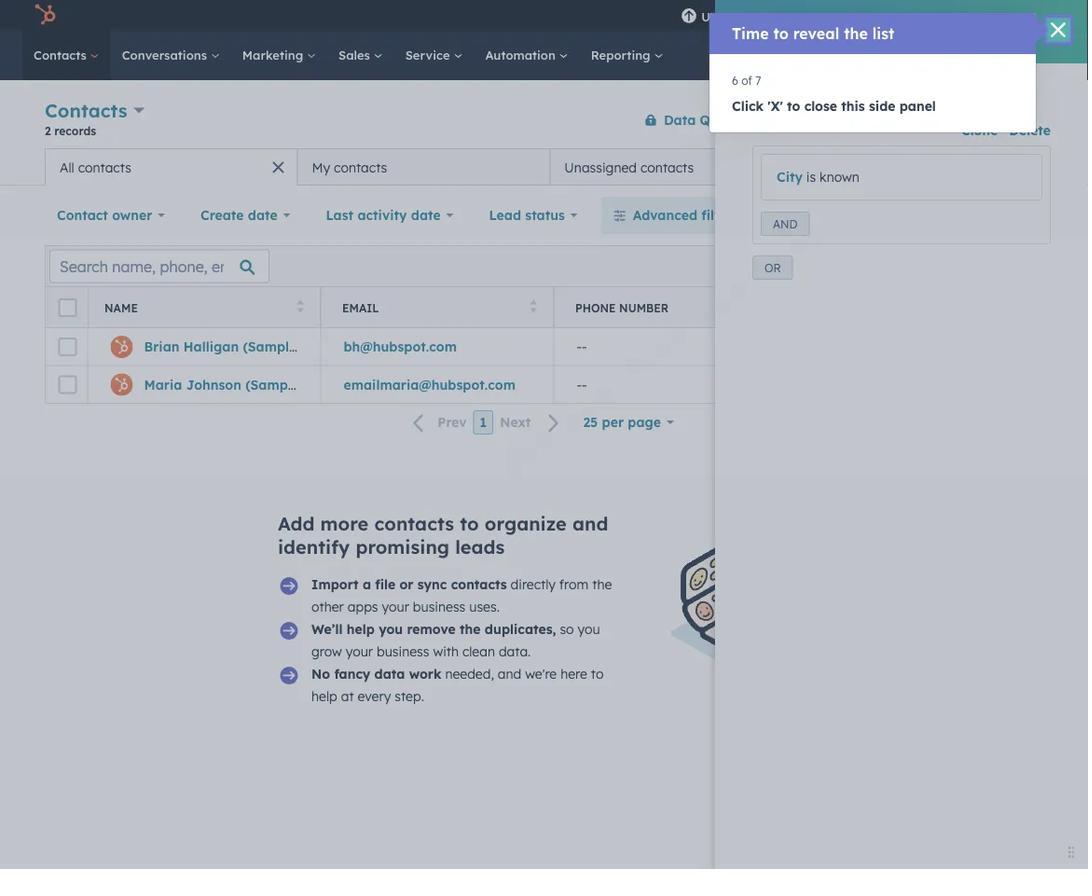 Task type: vqa. For each thing, say whether or not it's contained in the screenshot.
the Help Icon
yes



Task type: describe. For each thing, give the bounding box(es) containing it.
last activity date
[[326, 207, 441, 223]]

-- button for emailmaria@hubspot.com
[[554, 366, 787, 403]]

contacts for my contacts
[[334, 159, 387, 175]]

data.
[[499, 644, 531, 660]]

actions
[[776, 113, 815, 127]]

data
[[664, 111, 696, 128]]

add for add view (3/5)
[[843, 159, 869, 175]]

0 vertical spatial filters
[[782, 20, 836, 43]]

emailmaria@hubspot.com link
[[344, 376, 516, 393]]

panel
[[900, 98, 937, 114]]

emailmaria@hubspot.com button
[[321, 366, 554, 403]]

clear
[[785, 207, 819, 223]]

add view (3/5)
[[843, 159, 939, 175]]

unassigned contacts
[[565, 159, 694, 175]]

1 press to sort. image from the left
[[297, 300, 304, 313]]

click 'x' to close this side panel
[[732, 98, 937, 114]]

per
[[602, 414, 624, 431]]

settings image
[[890, 8, 907, 25]]

duplicates,
[[485, 621, 556, 638]]

records
[[54, 124, 96, 138]]

your inside directly from the other apps your business uses.
[[382, 599, 409, 615]]

we're
[[525, 666, 557, 682]]

needed,
[[445, 666, 494, 682]]

contacts
[[45, 99, 127, 122]]

brian halligan (sample contact) link
[[144, 339, 357, 355]]

maria johnson (sample contact)
[[144, 376, 360, 393]]

create for create date
[[201, 207, 244, 223]]

to inside add more contacts to organize and identify promising leads
[[460, 512, 479, 536]]

2 records
[[45, 124, 96, 138]]

add view (3/5) button
[[811, 148, 963, 186]]

7
[[756, 73, 762, 87]]

advanced filters (1) inside button
[[633, 207, 761, 223]]

clean
[[463, 644, 495, 660]]

next
[[500, 414, 531, 431]]

leads
[[455, 536, 505, 559]]

pagination navigation
[[402, 410, 571, 435]]

more
[[321, 512, 369, 536]]

(sample for johnson
[[246, 376, 299, 393]]

(sample for halligan
[[243, 339, 297, 355]]

contact owner
[[57, 207, 152, 223]]

2 press to sort. image from the left
[[530, 300, 537, 313]]

help image
[[859, 8, 875, 25]]

emailmaria@hubspot.com
[[344, 376, 516, 393]]

every
[[358, 689, 391, 705]]

known
[[820, 169, 860, 185]]

email
[[342, 301, 379, 315]]

25
[[583, 414, 598, 431]]

you inside so you grow your business with clean data.
[[578, 621, 601, 638]]

unassigned contacts button
[[550, 148, 803, 186]]

data quality
[[664, 111, 748, 128]]

city
[[777, 169, 803, 185]]

maria
[[144, 376, 182, 393]]

your inside so you grow your business with clean data.
[[346, 644, 373, 660]]

help button
[[851, 0, 883, 30]]

view
[[873, 159, 903, 175]]

create contact
[[950, 113, 1028, 127]]

Search name, phone, email addresses, or company search field
[[49, 250, 270, 283]]

here
[[561, 666, 588, 682]]

clear all
[[785, 207, 840, 223]]

0 vertical spatial advanced filters (1)
[[753, 86, 899, 104]]

1 horizontal spatial help
[[347, 621, 375, 638]]

all inside button
[[823, 207, 840, 223]]

remove
[[407, 621, 456, 638]]

marketplaces image
[[819, 8, 836, 25]]

time
[[732, 24, 769, 43]]

phone
[[576, 301, 616, 315]]

filters inside advanced filters (1) button
[[702, 207, 740, 223]]

notifications image
[[921, 8, 938, 25]]

contact owner button
[[45, 197, 177, 234]]

needed, and we're here to help at every step.
[[312, 666, 604, 705]]

to down calling icon
[[774, 24, 789, 43]]

add for add more contacts to organize and identify promising leads
[[278, 512, 315, 536]]

25 per page
[[583, 414, 661, 431]]

of
[[742, 73, 753, 87]]

lead status button
[[477, 197, 590, 234]]

status
[[526, 207, 565, 223]]

click
[[732, 98, 764, 114]]

contact) for bh@hubspot.com
[[301, 339, 357, 355]]

or
[[400, 577, 414, 593]]

directly
[[511, 577, 556, 593]]

-- for emailmaria@hubspot.com
[[577, 376, 587, 393]]

time to reveal the list
[[732, 24, 895, 43]]

contacts up uses.
[[451, 577, 507, 593]]

upgrade image
[[681, 8, 698, 25]]

my contacts button
[[298, 148, 550, 186]]

city is known
[[777, 169, 860, 185]]

clone button
[[962, 119, 999, 142]]

contact
[[57, 207, 108, 223]]

number
[[620, 301, 669, 315]]

1 column header from the left
[[787, 287, 1022, 328]]

and inside needed, and we're here to help at every step.
[[498, 666, 522, 682]]

prev button
[[402, 411, 474, 435]]

import for import
[[869, 113, 907, 127]]

no fancy data work
[[312, 666, 442, 682]]

so you grow your business with clean data.
[[312, 621, 601, 660]]

help inside needed, and we're here to help at every step.
[[312, 689, 338, 705]]

6
[[732, 73, 739, 87]]

halligan
[[184, 339, 239, 355]]

calling icon image
[[780, 7, 797, 24]]

contact) for emailmaria@hubspot.com
[[303, 376, 360, 393]]

create for create contact
[[950, 113, 985, 127]]

marketplaces button
[[808, 0, 847, 30]]

grow
[[312, 644, 342, 660]]

bh@hubspot.com
[[344, 339, 457, 355]]

reveal
[[794, 24, 840, 43]]

lead
[[489, 207, 522, 223]]

close
[[805, 98, 838, 114]]

to inside needed, and we're here to help at every step.
[[591, 666, 604, 682]]

last
[[326, 207, 354, 223]]

side
[[869, 98, 896, 114]]

create date button
[[189, 197, 303, 234]]

fancy
[[334, 666, 371, 682]]

last activity date button
[[314, 197, 466, 234]]

business inside so you grow your business with clean data.
[[377, 644, 430, 660]]



Task type: locate. For each thing, give the bounding box(es) containing it.
with
[[433, 644, 459, 660]]

0 horizontal spatial create
[[201, 207, 244, 223]]

1 horizontal spatial you
[[578, 621, 601, 638]]

all left calling icon
[[753, 20, 777, 43]]

actions button
[[760, 105, 842, 135]]

1 horizontal spatial press to sort. element
[[530, 300, 537, 316]]

your
[[382, 599, 409, 615], [346, 644, 373, 660]]

create down all contacts 'button'
[[201, 207, 244, 223]]

data quality button
[[632, 101, 749, 139]]

search button
[[1040, 39, 1072, 71]]

Search HubSpot search field
[[827, 39, 1055, 71]]

or
[[765, 261, 781, 275]]

clone
[[962, 122, 999, 139]]

prev
[[438, 414, 467, 431]]

1 horizontal spatial all
[[753, 20, 777, 43]]

contacts down data
[[641, 159, 694, 175]]

to right the 'x'
[[787, 98, 801, 114]]

delete button
[[1010, 119, 1051, 142]]

1 vertical spatial import
[[312, 577, 359, 593]]

1 -- from the top
[[577, 339, 587, 355]]

(sample
[[243, 339, 297, 355], [246, 376, 299, 393]]

this
[[842, 98, 865, 114]]

-- button
[[554, 328, 787, 366], [554, 366, 787, 403]]

1 horizontal spatial advanced
[[753, 86, 827, 104]]

and up 'from'
[[573, 512, 609, 536]]

0 vertical spatial create
[[950, 113, 985, 127]]

search image
[[1050, 49, 1063, 62]]

0 vertical spatial business
[[413, 599, 466, 615]]

0 vertical spatial all
[[753, 20, 777, 43]]

2 press to sort. element from the left
[[530, 300, 537, 316]]

activity
[[358, 207, 407, 223]]

0 vertical spatial add
[[843, 159, 869, 175]]

1 horizontal spatial press to sort. image
[[530, 300, 537, 313]]

1
[[480, 414, 487, 431]]

contacts inside 'button'
[[78, 159, 131, 175]]

lead status
[[489, 207, 565, 223]]

1 horizontal spatial date
[[411, 207, 441, 223]]

1 vertical spatial --
[[577, 376, 587, 393]]

the
[[844, 24, 868, 43], [593, 577, 612, 593], [460, 621, 481, 638]]

-- button down 'number'
[[554, 328, 787, 366]]

advanced filters (1) up actions popup button
[[753, 86, 899, 104]]

create
[[950, 113, 985, 127], [201, 207, 244, 223]]

(sample up maria johnson (sample contact)
[[243, 339, 297, 355]]

import up other
[[312, 577, 359, 593]]

0 vertical spatial --
[[577, 339, 587, 355]]

advanced inside advanced filters (1) button
[[633, 207, 698, 223]]

contacts banner
[[45, 96, 1044, 148]]

advanced filters (1) button
[[601, 197, 773, 234]]

0 horizontal spatial all
[[60, 159, 74, 175]]

0 horizontal spatial your
[[346, 644, 373, 660]]

so
[[560, 621, 574, 638]]

your down file
[[382, 599, 409, 615]]

help
[[347, 621, 375, 638], [312, 689, 338, 705]]

contact) down bh@hubspot.com link on the left top of the page
[[303, 376, 360, 393]]

0 horizontal spatial date
[[248, 207, 278, 223]]

create inside create date popup button
[[201, 207, 244, 223]]

press to sort. image left email at left
[[297, 300, 304, 313]]

add left more
[[278, 512, 315, 536]]

25 per page button
[[571, 404, 686, 441]]

2 vertical spatial the
[[460, 621, 481, 638]]

other
[[312, 599, 344, 615]]

contact) down email at left
[[301, 339, 357, 355]]

my contacts
[[312, 159, 387, 175]]

1 vertical spatial contact)
[[303, 376, 360, 393]]

0 horizontal spatial press to sort. image
[[297, 300, 304, 313]]

promising
[[356, 536, 450, 559]]

contacts
[[78, 159, 131, 175], [334, 159, 387, 175], [641, 159, 694, 175], [374, 512, 454, 536], [451, 577, 507, 593]]

we'll help you remove the duplicates,
[[312, 621, 556, 638]]

1 date from the left
[[248, 207, 278, 223]]

quality
[[700, 111, 748, 128]]

my
[[312, 159, 330, 175]]

1 horizontal spatial (1)
[[879, 86, 899, 104]]

johnsmith button
[[949, 0, 1064, 30]]

1 vertical spatial all
[[60, 159, 74, 175]]

-- for bh@hubspot.com
[[577, 339, 587, 355]]

contacts down records
[[78, 159, 131, 175]]

0 vertical spatial your
[[382, 599, 409, 615]]

john smith image
[[960, 7, 977, 23]]

filters
[[782, 20, 836, 43], [831, 86, 874, 104], [702, 207, 740, 223]]

date right activity at the left top of the page
[[411, 207, 441, 223]]

column header
[[787, 287, 1022, 328], [1021, 287, 1089, 328]]

press to sort. image
[[297, 300, 304, 313], [530, 300, 537, 313]]

--
[[577, 339, 587, 355], [577, 376, 587, 393]]

contacts for all contacts
[[78, 159, 131, 175]]

2 -- from the top
[[577, 376, 587, 393]]

the left list at the top of page
[[844, 24, 868, 43]]

0 horizontal spatial import
[[312, 577, 359, 593]]

1 vertical spatial add
[[278, 512, 315, 536]]

contacts up import a file or sync contacts
[[374, 512, 454, 536]]

add
[[843, 159, 869, 175], [278, 512, 315, 536]]

(sample down brian halligan (sample contact)
[[246, 376, 299, 393]]

2 date from the left
[[411, 207, 441, 223]]

1 horizontal spatial and
[[573, 512, 609, 536]]

step.
[[395, 689, 424, 705]]

-- button up page
[[554, 366, 787, 403]]

hubspot image
[[34, 4, 56, 26]]

0 horizontal spatial (1)
[[744, 207, 761, 223]]

a
[[363, 577, 371, 593]]

upgrade
[[702, 9, 754, 24]]

johnson
[[186, 376, 242, 393]]

and button
[[761, 212, 810, 236]]

1 vertical spatial your
[[346, 644, 373, 660]]

1 -- button from the top
[[554, 328, 787, 366]]

0 vertical spatial advanced
[[753, 86, 827, 104]]

contacts inside add more contacts to organize and identify promising leads
[[374, 512, 454, 536]]

data
[[375, 666, 405, 682]]

(1)
[[879, 86, 899, 104], [744, 207, 761, 223]]

phone number
[[576, 301, 669, 315]]

1 you from the left
[[379, 621, 403, 638]]

all for all contacts
[[60, 159, 74, 175]]

import inside button
[[869, 113, 907, 127]]

add more contacts to organize and identify promising leads
[[278, 512, 609, 559]]

to left organize
[[460, 512, 479, 536]]

0 vertical spatial and
[[573, 512, 609, 536]]

1 vertical spatial create
[[201, 207, 244, 223]]

identify
[[278, 536, 350, 559]]

press to sort. image left phone
[[530, 300, 537, 313]]

1 button
[[474, 410, 494, 435]]

all down 2 records
[[60, 159, 74, 175]]

to right here in the right bottom of the page
[[591, 666, 604, 682]]

the inside directly from the other apps your business uses.
[[593, 577, 612, 593]]

business up data
[[377, 644, 430, 660]]

1 vertical spatial and
[[498, 666, 522, 682]]

0 horizontal spatial and
[[498, 666, 522, 682]]

from
[[560, 577, 589, 593]]

contacts for unassigned contacts
[[641, 159, 694, 175]]

1 vertical spatial (1)
[[744, 207, 761, 223]]

help down apps on the left bottom of page
[[347, 621, 375, 638]]

organize
[[485, 512, 567, 536]]

sync
[[418, 577, 447, 593]]

menu containing johnsmith
[[668, 0, 1066, 30]]

-- up 25
[[577, 376, 587, 393]]

(3/5)
[[907, 159, 939, 175]]

menu
[[668, 0, 1066, 30]]

add left view
[[843, 159, 869, 175]]

close image
[[1051, 22, 1066, 37]]

0 horizontal spatial advanced
[[633, 207, 698, 223]]

1 horizontal spatial import
[[869, 113, 907, 127]]

0 vertical spatial help
[[347, 621, 375, 638]]

clear all button
[[773, 197, 852, 234]]

1 horizontal spatial your
[[382, 599, 409, 615]]

2 horizontal spatial all
[[823, 207, 840, 223]]

1 vertical spatial the
[[593, 577, 612, 593]]

the up clean
[[460, 621, 481, 638]]

press to sort. element left email at left
[[297, 300, 304, 316]]

0 horizontal spatial help
[[312, 689, 338, 705]]

6 of 7
[[732, 73, 762, 87]]

all inside 'button'
[[60, 159, 74, 175]]

city button
[[777, 169, 803, 185]]

2 vertical spatial filters
[[702, 207, 740, 223]]

you right the so
[[578, 621, 601, 638]]

brian halligan (sample contact)
[[144, 339, 357, 355]]

2 horizontal spatial the
[[844, 24, 868, 43]]

0 horizontal spatial press to sort. element
[[297, 300, 304, 316]]

you left remove
[[379, 621, 403, 638]]

maria johnson (sample contact) link
[[144, 376, 360, 393]]

press to sort. element
[[297, 300, 304, 316], [530, 300, 537, 316]]

press to sort. element left phone
[[530, 300, 537, 316]]

directly from the other apps your business uses.
[[312, 577, 612, 615]]

2 column header from the left
[[1021, 287, 1089, 328]]

bh@hubspot.com button
[[321, 328, 554, 366]]

0 horizontal spatial add
[[278, 512, 315, 536]]

0 vertical spatial the
[[844, 24, 868, 43]]

add inside popup button
[[843, 159, 869, 175]]

business inside directly from the other apps your business uses.
[[413, 599, 466, 615]]

import a file or sync contacts
[[312, 577, 507, 593]]

import button
[[853, 105, 923, 135]]

and inside add more contacts to organize and identify promising leads
[[573, 512, 609, 536]]

1 vertical spatial advanced filters (1)
[[633, 207, 761, 223]]

import for import a file or sync contacts
[[312, 577, 359, 593]]

(1) left and button
[[744, 207, 761, 223]]

menu item
[[767, 0, 771, 30]]

0 horizontal spatial the
[[460, 621, 481, 638]]

settings link
[[887, 5, 910, 25]]

(1) inside advanced filters (1) button
[[744, 207, 761, 223]]

create date
[[201, 207, 278, 223]]

(1) up import button
[[879, 86, 899, 104]]

file
[[375, 577, 396, 593]]

0 horizontal spatial you
[[379, 621, 403, 638]]

business up we'll help you remove the duplicates,
[[413, 599, 466, 615]]

0 vertical spatial contact)
[[301, 339, 357, 355]]

1 horizontal spatial add
[[843, 159, 869, 175]]

'x'
[[768, 98, 783, 114]]

create inside 'create contact' button
[[950, 113, 985, 127]]

help down no
[[312, 689, 338, 705]]

1 vertical spatial help
[[312, 689, 338, 705]]

unassigned
[[565, 159, 637, 175]]

all for all filters
[[753, 20, 777, 43]]

1 vertical spatial filters
[[831, 86, 874, 104]]

the right 'from'
[[593, 577, 612, 593]]

is
[[807, 169, 817, 185]]

apps
[[348, 599, 378, 615]]

and down the data.
[[498, 666, 522, 682]]

your up fancy at the left bottom of page
[[346, 644, 373, 660]]

uses.
[[469, 599, 500, 615]]

2 you from the left
[[578, 621, 601, 638]]

1 press to sort. element from the left
[[297, 300, 304, 316]]

advanced down unassigned contacts button
[[633, 207, 698, 223]]

2 -- button from the top
[[554, 366, 787, 403]]

1 vertical spatial business
[[377, 644, 430, 660]]

1 horizontal spatial create
[[950, 113, 985, 127]]

brian
[[144, 339, 180, 355]]

all filters
[[753, 20, 836, 43]]

add inside add more contacts to organize and identify promising leads
[[278, 512, 315, 536]]

owner
[[112, 207, 152, 223]]

0 vertical spatial (sample
[[243, 339, 297, 355]]

advanced up actions
[[753, 86, 827, 104]]

date left last on the top
[[248, 207, 278, 223]]

name
[[104, 301, 138, 315]]

all right clear
[[823, 207, 840, 223]]

johnsmith
[[981, 7, 1036, 22]]

1 vertical spatial (sample
[[246, 376, 299, 393]]

2 vertical spatial all
[[823, 207, 840, 223]]

-- button for bh@hubspot.com
[[554, 328, 787, 366]]

import right this
[[869, 113, 907, 127]]

-- down phone
[[577, 339, 587, 355]]

0 vertical spatial import
[[869, 113, 907, 127]]

0 vertical spatial (1)
[[879, 86, 899, 104]]

1 horizontal spatial the
[[593, 577, 612, 593]]

delete
[[1010, 122, 1051, 139]]

calling icon button
[[773, 3, 804, 27]]

1 vertical spatial advanced
[[633, 207, 698, 223]]

advanced filters (1) down unassigned contacts button
[[633, 207, 761, 223]]

create left contact
[[950, 113, 985, 127]]

contacts right my
[[334, 159, 387, 175]]

and
[[773, 217, 798, 231]]



